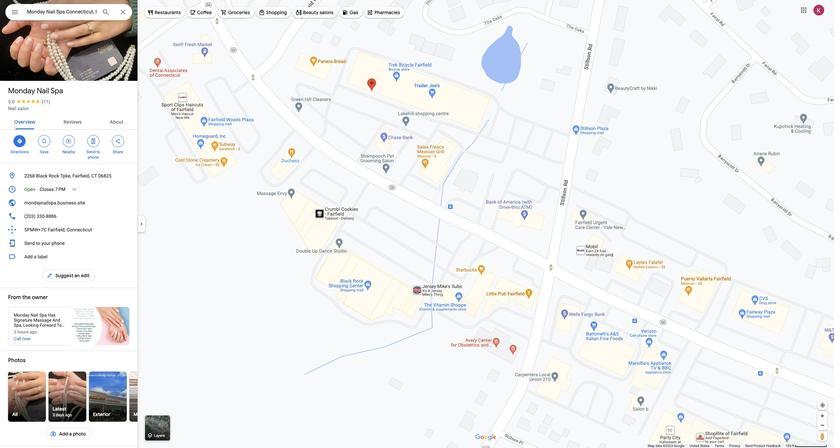 Task type: vqa. For each thing, say whether or not it's contained in the screenshot.
'mondaynailspa.business.site' LINK
yes



Task type: locate. For each thing, give the bounding box(es) containing it.
send inside button
[[24, 241, 35, 246]]

0 horizontal spatial phone
[[52, 241, 65, 246]]

hours
[[17, 330, 28, 335]]

1 horizontal spatial add
[[59, 431, 68, 437]]

100 ft
[[786, 445, 795, 448]]

1 vertical spatial ago
[[65, 413, 72, 418]]

2 horizontal spatial send
[[746, 445, 753, 448]]

all
[[12, 412, 18, 418]]

phone
[[88, 155, 99, 160], [52, 241, 65, 246]]

suggest
[[55, 273, 73, 279]]

save
[[40, 150, 49, 154]]

latest
[[53, 406, 66, 413]]

0 horizontal spatial to
[[36, 241, 40, 246]]

coffee button
[[187, 4, 216, 21]]

shopping
[[266, 9, 287, 16]]

0 horizontal spatial ago
[[30, 330, 37, 335]]

1 vertical spatial 3
[[53, 413, 55, 418]]

menu button
[[130, 372, 167, 422]]

add
[[24, 254, 33, 260], [59, 431, 68, 437]]

1 horizontal spatial to
[[97, 150, 100, 154]]

send
[[87, 150, 96, 154], [24, 241, 35, 246], [746, 445, 753, 448]]

send down 
[[87, 150, 96, 154]]

fairfield, inside 5pmw+7c fairfield, connecticut button
[[48, 227, 65, 233]]

send inside send to phone
[[87, 150, 96, 154]]

0 vertical spatial ago
[[30, 330, 37, 335]]

ct
[[91, 173, 97, 179]]

1 horizontal spatial fairfield,
[[72, 173, 90, 179]]

zoom out image
[[821, 423, 826, 428]]

footer containing map data ©2023 google
[[648, 444, 786, 449]]

rock
[[49, 173, 59, 179]]

nail inside button
[[8, 106, 16, 111]]

1 horizontal spatial phone
[[88, 155, 99, 160]]

add left label
[[24, 254, 33, 260]]

tab list containing overview
[[0, 113, 138, 130]]

a left photo
[[69, 431, 72, 437]]

0 vertical spatial add
[[24, 254, 33, 260]]

latest 3 days ago
[[53, 406, 72, 418]]

salons
[[320, 9, 334, 16]]

3 left days at the left of the page
[[53, 413, 55, 418]]

privacy
[[730, 445, 741, 448]]

nail
[[37, 86, 49, 96], [8, 106, 16, 111]]

send left product
[[746, 445, 753, 448]]

to inside send to phone
[[97, 150, 100, 154]]

add right add a photo
[[59, 431, 68, 437]]

2268 black rock tpke, fairfield, ct 06825 button
[[0, 169, 138, 183]]

to left share
[[97, 150, 100, 154]]

None field
[[27, 8, 96, 16]]

0 vertical spatial a
[[34, 254, 36, 260]]

(203) 330-8886 button
[[0, 210, 138, 223]]

footer
[[648, 444, 786, 449]]

0 vertical spatial nail
[[37, 86, 49, 96]]

1 vertical spatial to
[[36, 241, 40, 246]]

phone down 
[[88, 155, 99, 160]]

79 photos button
[[5, 64, 44, 76]]

Monday Nail Spa Connecticut, Fairfield, Black Rock Tpke, 邮政编码: 06825 field
[[5, 4, 132, 20]]

8886
[[46, 214, 57, 219]]


[[47, 272, 53, 280]]

tab list
[[0, 113, 138, 130]]

ago inside latest 3 days ago
[[65, 413, 72, 418]]

3 up call
[[14, 330, 16, 335]]

beauty salons
[[303, 9, 334, 16]]

restaurants
[[155, 9, 181, 16]]

0 vertical spatial send
[[87, 150, 96, 154]]

about
[[110, 119, 123, 125]]

2 vertical spatial send
[[746, 445, 753, 448]]

3
[[14, 330, 16, 335], [53, 413, 55, 418]]

monday
[[8, 86, 35, 96]]

1 horizontal spatial a
[[69, 431, 72, 437]]

nail salon button
[[8, 105, 29, 112]]

photos
[[25, 67, 41, 73]]

send for send to phone
[[87, 150, 96, 154]]

send down 5pmw+7c
[[24, 241, 35, 246]]

 button
[[5, 4, 24, 22]]

11 reviews element
[[42, 99, 50, 105]]

0 horizontal spatial add
[[24, 254, 33, 260]]

closes
[[40, 187, 54, 192]]

ago
[[30, 330, 37, 335], [65, 413, 72, 418]]

the
[[22, 294, 31, 301]]

send product feedback button
[[746, 444, 781, 449]]

map
[[648, 445, 655, 448]]


[[17, 138, 23, 145]]

gas button
[[340, 4, 363, 21]]

terms
[[715, 445, 725, 448]]

5pmw+7c fairfield, connecticut button
[[0, 223, 138, 237]]

nail down the 5.0
[[8, 106, 16, 111]]

nail up 11 reviews element
[[37, 86, 49, 96]]

1 horizontal spatial 3
[[53, 413, 55, 418]]

phone right 'your'
[[52, 241, 65, 246]]

100 ft button
[[786, 445, 828, 448]]

to
[[97, 150, 100, 154], [36, 241, 40, 246]]

send inside "button"
[[746, 445, 753, 448]]

photos
[[8, 358, 26, 364]]

to inside button
[[36, 241, 40, 246]]

send for send to your phone
[[24, 241, 35, 246]]

mondaynailspa.business.site
[[24, 200, 85, 206]]

1 vertical spatial fairfield,
[[48, 227, 65, 233]]

0 horizontal spatial a
[[34, 254, 36, 260]]

to left 'your'
[[36, 241, 40, 246]]

open
[[24, 187, 35, 192]]

fairfield, left ct
[[72, 173, 90, 179]]

0 vertical spatial phone
[[88, 155, 99, 160]]

nearby
[[62, 150, 75, 154]]

fairfield, down 8886
[[48, 227, 65, 233]]

5.0 stars image
[[15, 99, 42, 104]]

gas
[[350, 9, 359, 16]]

show open hours for the week image
[[71, 187, 77, 193]]

add a label button
[[0, 250, 138, 264]]

1 vertical spatial phone
[[52, 241, 65, 246]]

ago up now
[[30, 330, 37, 335]]

0 vertical spatial fairfield,
[[72, 173, 90, 179]]

1 vertical spatial add
[[59, 431, 68, 437]]


[[41, 138, 47, 145]]

zoom in image
[[821, 414, 826, 419]]

0 vertical spatial 3
[[14, 330, 16, 335]]

ago inside 3 hours ago call now
[[30, 330, 37, 335]]

terms button
[[715, 444, 725, 449]]

to for your
[[36, 241, 40, 246]]

ago right days at the left of the page
[[65, 413, 72, 418]]

0 horizontal spatial nail
[[8, 106, 16, 111]]

show street view coverage image
[[818, 432, 828, 442]]

call
[[14, 337, 21, 342]]

1 vertical spatial nail
[[8, 106, 16, 111]]

share
[[113, 150, 123, 154]]

0 horizontal spatial 3
[[14, 330, 16, 335]]

a left label
[[34, 254, 36, 260]]

data
[[656, 445, 663, 448]]

fairfield,
[[72, 173, 90, 179], [48, 227, 65, 233]]

a
[[34, 254, 36, 260], [69, 431, 72, 437]]

map data ©2023 google
[[648, 445, 685, 448]]

7 pm
[[55, 187, 66, 192]]

0 horizontal spatial send
[[24, 241, 35, 246]]

owner
[[32, 294, 48, 301]]

add a photo
[[59, 431, 86, 437]]

edit
[[81, 273, 90, 279]]


[[115, 138, 121, 145]]

1 horizontal spatial send
[[87, 150, 96, 154]]

salon
[[17, 106, 29, 111]]

1 vertical spatial a
[[69, 431, 72, 437]]

coffee
[[197, 9, 212, 16]]

0 horizontal spatial fairfield,
[[48, 227, 65, 233]]

79 photos
[[17, 67, 41, 73]]

1 vertical spatial send
[[24, 241, 35, 246]]

from
[[8, 294, 21, 301]]

1 horizontal spatial ago
[[65, 413, 72, 418]]

0 vertical spatial to
[[97, 150, 100, 154]]



Task type: describe. For each thing, give the bounding box(es) containing it.

[[66, 138, 72, 145]]

layers
[[154, 434, 165, 439]]

privacy button
[[730, 444, 741, 449]]

a for label
[[34, 254, 36, 260]]

reviews button
[[58, 113, 87, 130]]

1 horizontal spatial nail
[[37, 86, 49, 96]]

(11)
[[42, 99, 50, 105]]

pharmacies
[[375, 9, 400, 16]]

exterior
[[93, 412, 110, 418]]

call now link
[[14, 337, 30, 342]]

days
[[56, 413, 64, 418]]

black
[[36, 173, 48, 179]]

an
[[75, 273, 80, 279]]

 search field
[[5, 4, 132, 22]]

groceries
[[228, 9, 250, 16]]

2268 black rock tpke, fairfield, ct 06825
[[24, 173, 111, 179]]

a for photo
[[69, 431, 72, 437]]

pharmacies button
[[365, 4, 404, 21]]

send to phone
[[87, 150, 100, 160]]

google
[[674, 445, 685, 448]]

footer inside google maps element
[[648, 444, 786, 449]]

united
[[690, 445, 700, 448]]

add a label
[[24, 254, 48, 260]]

3 inside 3 hours ago call now
[[14, 330, 16, 335]]

100
[[786, 445, 792, 448]]

photo of monday nail spa image
[[0, 0, 138, 85]]

feedback
[[767, 445, 781, 448]]

monday nail spa main content
[[0, 0, 289, 449]]

add for add a photo
[[59, 431, 68, 437]]

about button
[[104, 113, 129, 130]]

overview
[[14, 119, 35, 125]]

beauty
[[303, 9, 319, 16]]

tpke,
[[60, 173, 71, 179]]

restaurants button
[[145, 4, 185, 21]]

groceries button
[[218, 4, 254, 21]]

ft
[[793, 445, 795, 448]]

3 hours ago call now
[[14, 330, 37, 342]]


[[90, 138, 96, 145]]

5pmw+7c
[[24, 227, 47, 233]]

beauty salons button
[[293, 4, 338, 21]]

phone inside button
[[52, 241, 65, 246]]

add a photo image
[[50, 431, 56, 437]]

tab list inside the 'monday nail spa' main content
[[0, 113, 138, 130]]

monday nail spa
[[8, 86, 63, 96]]

open ⋅ closes 7 pm
[[24, 187, 66, 192]]

hours image
[[8, 186, 16, 194]]

06825
[[98, 173, 111, 179]]

phone inside send to phone
[[88, 155, 99, 160]]

3 inside latest 3 days ago
[[53, 413, 55, 418]]

united states button
[[690, 444, 710, 449]]

overview button
[[9, 113, 41, 130]]

your
[[41, 241, 50, 246]]

actions for monday nail spa region
[[0, 130, 138, 164]]

exterior button
[[83, 372, 133, 422]]

information for monday nail spa region
[[0, 169, 138, 250]]

add for add a label
[[24, 254, 33, 260]]

send to your phone
[[24, 241, 65, 246]]

google maps element
[[0, 0, 835, 449]]

from the owner
[[8, 294, 48, 301]]

product
[[754, 445, 766, 448]]

send to your phone button
[[0, 237, 138, 250]]

to for phone
[[97, 150, 100, 154]]

330-
[[37, 214, 46, 219]]

⋅
[[36, 187, 39, 192]]

none field inside monday nail spa connecticut, fairfield, black rock tpke, 邮政编码: 06825 field
[[27, 8, 96, 16]]

(203)
[[24, 214, 36, 219]]

reviews
[[64, 119, 82, 125]]

connecticut
[[67, 227, 92, 233]]

©2023
[[663, 445, 674, 448]]

states
[[701, 445, 710, 448]]

label
[[38, 254, 48, 260]]

directions
[[11, 150, 29, 154]]

show your location image
[[820, 403, 826, 409]]

menu
[[134, 412, 146, 418]]

add a photo button
[[46, 426, 92, 443]]

 suggest an edit
[[47, 272, 90, 280]]

send for send product feedback
[[746, 445, 753, 448]]

now
[[22, 337, 30, 342]]

united states
[[690, 445, 710, 448]]

all button
[[0, 372, 66, 422]]

spa
[[51, 86, 63, 96]]

send product feedback
[[746, 445, 781, 448]]

5pmw+7c fairfield, connecticut
[[24, 227, 92, 233]]

collapse side panel image
[[138, 221, 145, 228]]

shopping button
[[256, 4, 291, 21]]

google account: kenny nguyen  
(kenny.nguyen@adept.ai) image
[[814, 5, 825, 15]]

fairfield, inside 2268 black rock tpke, fairfield, ct 06825 button
[[72, 173, 90, 179]]

mondaynailspa.business.site link
[[0, 196, 138, 210]]

2268
[[24, 173, 35, 179]]



